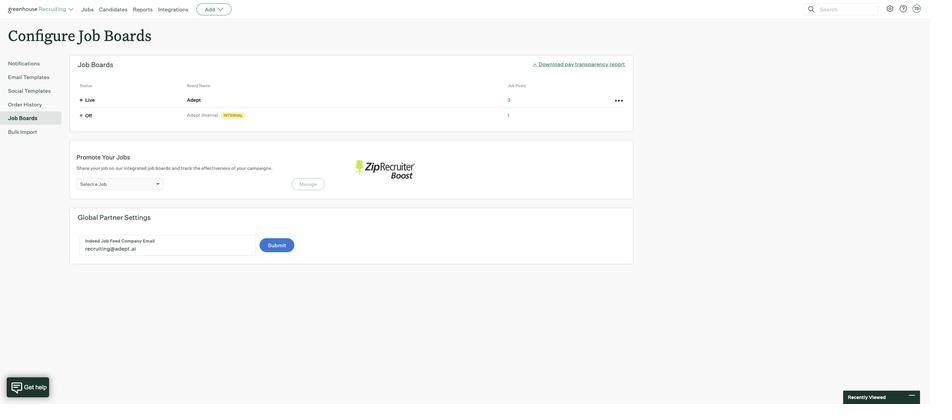 Task type: locate. For each thing, give the bounding box(es) containing it.
your right of on the top left of the page
[[237, 166, 246, 171]]

pay
[[565, 61, 574, 68]]

templates up the order history link at top
[[24, 88, 51, 94]]

job left on
[[101, 166, 108, 171]]

share
[[77, 166, 89, 171]]

boards
[[156, 166, 171, 171]]

1 horizontal spatial internal
[[224, 113, 243, 118]]

1 vertical spatial jobs
[[116, 154, 130, 161]]

reports
[[133, 6, 153, 13]]

1
[[508, 113, 510, 118]]

posts
[[516, 83, 526, 88]]

configure image
[[887, 5, 895, 13]]

social templates link
[[8, 87, 59, 95]]

email
[[8, 74, 22, 81]]

templates for email templates
[[23, 74, 50, 81]]

1 job from the left
[[101, 166, 108, 171]]

internal right adept internal link
[[224, 113, 243, 118]]

templates down notifications link
[[23, 74, 50, 81]]

job left posts
[[508, 83, 515, 88]]

internal
[[201, 112, 218, 118], [224, 113, 243, 118]]

name
[[199, 83, 210, 88]]

boards down candidates
[[104, 25, 152, 45]]

0 horizontal spatial your
[[90, 166, 100, 171]]

0 vertical spatial adept
[[187, 97, 201, 103]]

templates for social templates
[[24, 88, 51, 94]]

1 link
[[508, 113, 510, 118]]

0 vertical spatial jobs
[[82, 6, 94, 13]]

your
[[90, 166, 100, 171], [237, 166, 246, 171]]

bulk
[[8, 129, 19, 135]]

1 horizontal spatial job
[[148, 166, 155, 171]]

bulk import link
[[8, 128, 59, 136]]

zip recruiter image
[[352, 157, 419, 183]]

0 horizontal spatial job
[[101, 166, 108, 171]]

jobs left candidates link
[[82, 6, 94, 13]]

adept down adept link
[[187, 112, 200, 118]]

effectiveness
[[202, 166, 230, 171]]

job left boards
[[148, 166, 155, 171]]

your right share
[[90, 166, 100, 171]]

adept for adept
[[187, 97, 201, 103]]

board name
[[187, 83, 210, 88]]

1 horizontal spatial your
[[237, 166, 246, 171]]

configure
[[8, 25, 75, 45]]

1 vertical spatial templates
[[24, 88, 51, 94]]

internal inside adept internal link
[[201, 112, 218, 118]]

1 horizontal spatial jobs
[[116, 154, 130, 161]]

order
[[8, 101, 22, 108]]

0 horizontal spatial internal
[[201, 112, 218, 118]]

jobs up our
[[116, 154, 130, 161]]

partner
[[100, 214, 123, 222]]

social templates
[[8, 88, 51, 94]]

1 vertical spatial boards
[[91, 61, 113, 69]]

promote
[[77, 154, 101, 161]]

templates
[[23, 74, 50, 81], [24, 88, 51, 94]]

job
[[79, 25, 101, 45], [78, 61, 90, 69], [508, 83, 515, 88], [8, 115, 18, 122], [99, 182, 107, 187]]

board
[[187, 83, 198, 88]]

job boards up bulk import
[[8, 115, 37, 122]]

2 adept from the top
[[187, 112, 200, 118]]

bulk import
[[8, 129, 37, 135]]

your
[[102, 154, 115, 161]]

the
[[193, 166, 200, 171]]

transparency
[[576, 61, 609, 68]]

job down "jobs" link
[[79, 25, 101, 45]]

0 horizontal spatial job boards
[[8, 115, 37, 122]]

1 vertical spatial adept
[[187, 112, 200, 118]]

internal down adept link
[[201, 112, 218, 118]]

boards up status
[[91, 61, 113, 69]]

import
[[20, 129, 37, 135]]

adept
[[187, 97, 201, 103], [187, 112, 200, 118]]

job boards
[[78, 61, 113, 69], [8, 115, 37, 122]]

job right a
[[99, 182, 107, 187]]

1 adept from the top
[[187, 97, 201, 103]]

0 horizontal spatial jobs
[[82, 6, 94, 13]]

adept internal
[[187, 112, 218, 118]]

integrations link
[[158, 6, 189, 13]]

settings
[[124, 214, 151, 222]]

select
[[80, 182, 94, 187]]

job boards up status
[[78, 61, 113, 69]]

social
[[8, 88, 23, 94]]

1 your from the left
[[90, 166, 100, 171]]

boards up import on the top left of page
[[19, 115, 37, 122]]

jobs
[[82, 6, 94, 13], [116, 154, 130, 161]]

global
[[78, 214, 98, 222]]

configure job boards
[[8, 25, 152, 45]]

off
[[85, 113, 92, 119]]

job
[[101, 166, 108, 171], [148, 166, 155, 171]]

download
[[539, 61, 564, 68]]

1 horizontal spatial job boards
[[78, 61, 113, 69]]

td button
[[912, 3, 923, 14]]

of
[[231, 166, 236, 171]]

1 vertical spatial job boards
[[8, 115, 37, 122]]

submit
[[268, 242, 286, 249]]

adept down board in the left top of the page
[[187, 97, 201, 103]]

boards
[[104, 25, 152, 45], [91, 61, 113, 69], [19, 115, 37, 122]]

0 vertical spatial templates
[[23, 74, 50, 81]]



Task type: describe. For each thing, give the bounding box(es) containing it.
on
[[109, 166, 115, 171]]

2 job from the left
[[148, 166, 155, 171]]

download pay transparency report link
[[532, 61, 625, 68]]

candidates link
[[99, 6, 128, 13]]

candidates
[[99, 6, 128, 13]]

status
[[80, 83, 92, 88]]

submit button
[[260, 239, 295, 253]]

select a job
[[80, 182, 107, 187]]

adept internal link
[[187, 112, 220, 119]]

global partner settings
[[78, 214, 151, 222]]

download pay transparency report
[[539, 61, 625, 68]]

integrated
[[124, 166, 147, 171]]

Indeed Job Feed Company Email text field
[[80, 236, 256, 256]]

adept for adept internal
[[187, 112, 200, 118]]

email templates
[[8, 74, 50, 81]]

track
[[181, 166, 192, 171]]

and
[[172, 166, 180, 171]]

0 vertical spatial job boards
[[78, 61, 113, 69]]

job up bulk
[[8, 115, 18, 122]]

history
[[24, 101, 42, 108]]

order history
[[8, 101, 42, 108]]

report
[[610, 61, 625, 68]]

viewed
[[869, 395, 886, 401]]

notifications link
[[8, 60, 59, 68]]

0 vertical spatial boards
[[104, 25, 152, 45]]

a
[[95, 182, 98, 187]]

adept link
[[187, 97, 203, 103]]

campaigns.
[[247, 166, 273, 171]]

job boards link
[[8, 114, 59, 122]]

add button
[[197, 3, 232, 15]]

share your job on our integrated job boards and track the effectiveness of your campaigns.
[[77, 166, 273, 171]]

reports link
[[133, 6, 153, 13]]

recently
[[848, 395, 868, 401]]

live
[[85, 97, 95, 103]]

promote your jobs
[[77, 154, 130, 161]]

td button
[[913, 5, 921, 13]]

job up status
[[78, 61, 90, 69]]

email templates link
[[8, 73, 59, 81]]

2 your from the left
[[237, 166, 246, 171]]

recently viewed
[[848, 395, 886, 401]]

3 link
[[508, 97, 511, 103]]

order history link
[[8, 101, 59, 109]]

jobs link
[[82, 6, 94, 13]]

3
[[508, 97, 511, 103]]

notifications
[[8, 60, 40, 67]]

our
[[116, 166, 123, 171]]

greenhouse recruiting image
[[8, 5, 68, 13]]

Search text field
[[819, 5, 873, 14]]

2 vertical spatial boards
[[19, 115, 37, 122]]

td
[[915, 6, 920, 11]]

add
[[205, 6, 215, 13]]

job posts
[[508, 83, 526, 88]]

integrations
[[158, 6, 189, 13]]



Task type: vqa. For each thing, say whether or not it's contained in the screenshot.
Noah Harlow Design Program Manager at Google
no



